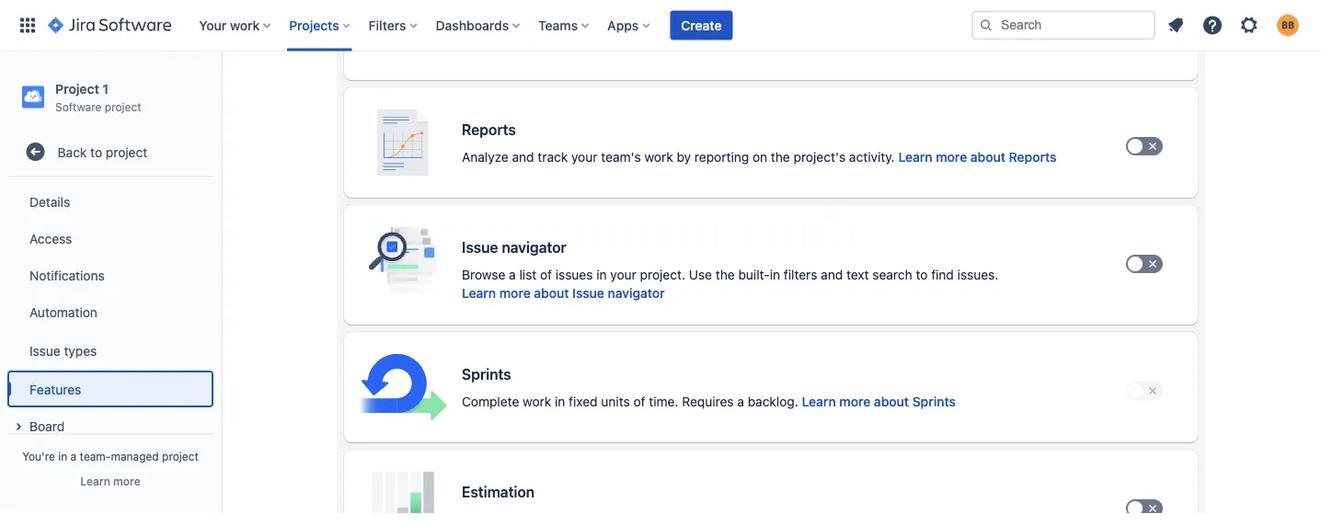 Task type: locate. For each thing, give the bounding box(es) containing it.
1 horizontal spatial board
[[462, 3, 503, 21]]

Search field
[[972, 11, 1156, 40]]

learn more about sprints button
[[802, 393, 956, 411]]

notifications link
[[7, 257, 214, 294]]

and left text
[[821, 267, 843, 283]]

of
[[540, 267, 552, 283], [634, 394, 646, 410]]

team's left 'by' at the top right of the page
[[601, 150, 641, 165]]

in left filters
[[770, 267, 781, 283]]

a left team-
[[71, 450, 77, 463]]

your
[[804, 32, 830, 47], [572, 150, 598, 165], [611, 267, 637, 283]]

project up the details link
[[106, 144, 148, 160]]

0 horizontal spatial issue
[[29, 343, 60, 358]]

1 vertical spatial the
[[716, 267, 735, 283]]

0 vertical spatial your
[[804, 32, 830, 47]]

jira software image
[[48, 14, 171, 36], [48, 14, 171, 36]]

the right use
[[716, 267, 735, 283]]

browse
[[462, 267, 506, 283]]

more right activity.
[[936, 150, 968, 165]]

time.
[[649, 394, 679, 410]]

0 vertical spatial a
[[509, 267, 516, 283]]

a
[[509, 267, 516, 283], [738, 394, 745, 410], [71, 450, 77, 463]]

to
[[90, 144, 102, 160], [916, 267, 928, 283]]

1 horizontal spatial reports
[[1009, 150, 1057, 165]]

0 vertical spatial the
[[771, 150, 790, 165]]

manage
[[556, 32, 604, 47]]

to inside the back to project link
[[90, 144, 102, 160]]

work right your
[[230, 17, 260, 33]]

on
[[753, 150, 768, 165]]

navigator down the project.
[[608, 286, 665, 301]]

project
[[55, 81, 99, 96]]

0 vertical spatial issue
[[462, 239, 498, 256]]

primary element
[[11, 0, 972, 51]]

apps button
[[602, 11, 657, 40]]

group
[[7, 178, 214, 515]]

in left fixed
[[555, 394, 566, 410]]

0 vertical spatial reports
[[462, 121, 516, 139]]

1 vertical spatial board
[[1042, 32, 1078, 47]]

find
[[932, 267, 954, 283]]

0 horizontal spatial track
[[497, 32, 527, 47]]

track right analyze
[[538, 150, 568, 165]]

track
[[497, 32, 527, 47], [538, 150, 568, 165]]

as
[[639, 32, 653, 47]]

0 horizontal spatial your
[[572, 150, 598, 165]]

2 horizontal spatial a
[[738, 394, 745, 410]]

and right analyze
[[512, 150, 534, 165]]

more down list
[[500, 286, 531, 301]]

0 vertical spatial navigator
[[502, 239, 567, 256]]

projects button
[[284, 11, 358, 40]]

back
[[58, 144, 87, 160]]

more
[[969, 32, 1000, 47], [936, 150, 968, 165], [500, 286, 531, 301], [840, 394, 871, 410], [113, 475, 141, 488]]

a left backlog. on the bottom right of page
[[738, 394, 745, 410]]

learn down team-
[[80, 475, 110, 488]]

0 vertical spatial sprints
[[462, 366, 511, 383]]

types
[[64, 343, 97, 358]]

estimation
[[462, 484, 535, 501]]

reports
[[462, 121, 516, 139], [1009, 150, 1057, 165]]

team's left process.
[[833, 32, 873, 47]]

2 vertical spatial board
[[29, 419, 65, 434]]

0 vertical spatial project
[[105, 100, 141, 113]]

the
[[771, 150, 790, 165], [716, 267, 735, 283]]

details
[[29, 194, 70, 209]]

makes
[[667, 32, 706, 47]]

2 horizontal spatial issue
[[573, 286, 605, 301]]

filters button
[[363, 11, 425, 40]]

project
[[105, 100, 141, 113], [106, 144, 148, 160], [162, 450, 199, 463]]

the inside browse a list of issues in your project. use the built-in filters and text search to find issues. learn more about issue navigator
[[716, 267, 735, 283]]

of right list
[[540, 267, 552, 283]]

you're in a team-managed project
[[22, 450, 199, 463]]

work
[[230, 17, 260, 33], [607, 32, 636, 47], [645, 150, 673, 165], [523, 394, 552, 410]]

teams
[[539, 17, 578, 33]]

learn more button
[[80, 474, 141, 489]]

navigator
[[502, 239, 567, 256], [608, 286, 665, 301]]

the right on
[[771, 150, 790, 165]]

learn more about board button
[[931, 30, 1078, 49]]

your work
[[199, 17, 260, 33]]

of right units
[[634, 394, 646, 410]]

1 horizontal spatial to
[[916, 267, 928, 283]]

view,
[[462, 32, 493, 47]]

0 horizontal spatial a
[[71, 450, 77, 463]]

learn inside browse a list of issues in your project. use the built-in filters and text search to find issues. learn more about issue navigator
[[462, 286, 496, 301]]

notifications
[[29, 268, 105, 283]]

and
[[531, 32, 553, 47], [512, 150, 534, 165], [821, 267, 843, 283]]

process.
[[877, 32, 928, 47]]

1 horizontal spatial of
[[634, 394, 646, 410]]

track right the view,
[[497, 32, 527, 47]]

the for issue navigator
[[716, 267, 735, 283]]

1 horizontal spatial a
[[509, 267, 516, 283]]

0 horizontal spatial sprints
[[462, 366, 511, 383]]

board
[[462, 3, 503, 21], [1042, 32, 1078, 47], [29, 419, 65, 434]]

0 horizontal spatial board
[[29, 419, 65, 434]]

board right search image
[[1042, 32, 1078, 47]]

a left list
[[509, 267, 516, 283]]

more inside button
[[113, 475, 141, 488]]

settings image
[[1239, 14, 1261, 36]]

more right backlog. on the bottom right of page
[[840, 394, 871, 410]]

1 vertical spatial navigator
[[608, 286, 665, 301]]

features
[[29, 382, 81, 397]]

2 vertical spatial project
[[162, 450, 199, 463]]

1 vertical spatial reports
[[1009, 150, 1057, 165]]

issue down issues
[[573, 286, 605, 301]]

learn
[[931, 32, 965, 47], [899, 150, 933, 165], [462, 286, 496, 301], [802, 394, 836, 410], [80, 475, 110, 488]]

0 horizontal spatial of
[[540, 267, 552, 283]]

issue inside browse a list of issues in your project. use the built-in filters and text search to find issues. learn more about issue navigator
[[573, 286, 605, 301]]

to left find
[[916, 267, 928, 283]]

its
[[709, 32, 723, 47]]

banner
[[0, 0, 1322, 52]]

in
[[597, 267, 607, 283], [770, 267, 781, 283], [555, 394, 566, 410], [58, 450, 67, 463]]

2 vertical spatial and
[[821, 267, 843, 283]]

your profile and settings image
[[1278, 14, 1300, 36]]

built-
[[739, 267, 770, 283]]

1 vertical spatial to
[[916, 267, 928, 283]]

in right issues
[[597, 267, 607, 283]]

0 horizontal spatial to
[[90, 144, 102, 160]]

automation link
[[7, 294, 214, 331]]

features link
[[7, 371, 214, 408]]

sprints
[[462, 366, 511, 383], [913, 394, 956, 410]]

1 horizontal spatial sprints
[[913, 394, 956, 410]]

1 horizontal spatial the
[[771, 150, 790, 165]]

2 vertical spatial your
[[611, 267, 637, 283]]

to right 'back' in the top of the page
[[90, 144, 102, 160]]

team's
[[833, 32, 873, 47], [601, 150, 641, 165]]

0 horizontal spatial team's
[[601, 150, 641, 165]]

a inside browse a list of issues in your project. use the built-in filters and text search to find issues. learn more about issue navigator
[[509, 267, 516, 283]]

1 vertical spatial issue
[[573, 286, 605, 301]]

about
[[1003, 32, 1038, 47], [971, 150, 1006, 165], [534, 286, 569, 301], [874, 394, 909, 410]]

the for reports
[[771, 150, 790, 165]]

by
[[677, 150, 691, 165]]

board up the view,
[[462, 3, 503, 21]]

board up you're
[[29, 419, 65, 434]]

about inside browse a list of issues in your project. use the built-in filters and text search to find issues. learn more about issue navigator
[[534, 286, 569, 301]]

1 horizontal spatial navigator
[[608, 286, 665, 301]]

0 vertical spatial board
[[462, 3, 503, 21]]

issue left types
[[29, 343, 60, 358]]

2 vertical spatial a
[[71, 450, 77, 463]]

navigator up list
[[502, 239, 567, 256]]

2 horizontal spatial your
[[804, 32, 830, 47]]

units
[[601, 394, 630, 410]]

managed
[[111, 450, 159, 463]]

issue up browse
[[462, 239, 498, 256]]

0 vertical spatial to
[[90, 144, 102, 160]]

text
[[847, 267, 869, 283]]

and left manage
[[531, 32, 553, 47]]

you're
[[22, 450, 55, 463]]

learn left search image
[[931, 32, 965, 47]]

0 vertical spatial of
[[540, 267, 552, 283]]

project down 1
[[105, 100, 141, 113]]

1 vertical spatial track
[[538, 150, 568, 165]]

0 horizontal spatial the
[[716, 267, 735, 283]]

2 vertical spatial issue
[[29, 343, 60, 358]]

view, track and manage work as it makes its way through your team's process. learn more about board
[[462, 32, 1078, 47]]

browse a list of issues in your project. use the built-in filters and text search to find issues. learn more about issue navigator
[[462, 267, 999, 301]]

1 horizontal spatial issue
[[462, 239, 498, 256]]

1 horizontal spatial team's
[[833, 32, 873, 47]]

list
[[520, 267, 537, 283]]

1 horizontal spatial your
[[611, 267, 637, 283]]

analyze
[[462, 150, 509, 165]]

more right process.
[[969, 32, 1000, 47]]

filters
[[784, 267, 818, 283]]

project.
[[640, 267, 686, 283]]

learn down browse
[[462, 286, 496, 301]]

0 horizontal spatial navigator
[[502, 239, 567, 256]]

issues.
[[958, 267, 999, 283]]

learn more about issue navigator button
[[462, 284, 665, 303]]

your
[[199, 17, 227, 33]]

more down managed
[[113, 475, 141, 488]]

project right managed
[[162, 450, 199, 463]]



Task type: describe. For each thing, give the bounding box(es) containing it.
project 1 software project
[[55, 81, 141, 113]]

dashboards button
[[430, 11, 528, 40]]

teams button
[[533, 11, 597, 40]]

in right you're
[[58, 450, 67, 463]]

your work button
[[194, 11, 278, 40]]

board inside button
[[29, 419, 65, 434]]

learn right activity.
[[899, 150, 933, 165]]

0 vertical spatial team's
[[833, 32, 873, 47]]

learn more about reports button
[[899, 148, 1057, 167]]

notifications image
[[1165, 14, 1187, 36]]

1 vertical spatial sprints
[[913, 394, 956, 410]]

issue for issue navigator
[[462, 239, 498, 256]]

your inside browse a list of issues in your project. use the built-in filters and text search to find issues. learn more about issue navigator
[[611, 267, 637, 283]]

issues
[[556, 267, 593, 283]]

work left fixed
[[523, 394, 552, 410]]

issue for issue types
[[29, 343, 60, 358]]

1 vertical spatial a
[[738, 394, 745, 410]]

1 vertical spatial and
[[512, 150, 534, 165]]

sidebar navigation image
[[201, 74, 241, 110]]

work left 'by' at the top right of the page
[[645, 150, 673, 165]]

1
[[102, 81, 109, 96]]

access link
[[7, 220, 214, 257]]

1 vertical spatial your
[[572, 150, 598, 165]]

more inside browse a list of issues in your project. use the built-in filters and text search to find issues. learn more about issue navigator
[[500, 286, 531, 301]]

work left as
[[607, 32, 636, 47]]

through
[[754, 32, 800, 47]]

0 vertical spatial and
[[531, 32, 553, 47]]

and inside browse a list of issues in your project. use the built-in filters and text search to find issues. learn more about issue navigator
[[821, 267, 843, 283]]

create button
[[670, 11, 733, 40]]

project inside "project 1 software project"
[[105, 100, 141, 113]]

use
[[689, 267, 712, 283]]

of inside browse a list of issues in your project. use the built-in filters and text search to find issues. learn more about issue navigator
[[540, 267, 552, 283]]

1 horizontal spatial track
[[538, 150, 568, 165]]

learn more
[[80, 475, 141, 488]]

analyze and track your team's work by reporting on the project's activity. learn more about reports
[[462, 150, 1057, 165]]

issue types link
[[7, 331, 214, 371]]

to inside browse a list of issues in your project. use the built-in filters and text search to find issues. learn more about issue navigator
[[916, 267, 928, 283]]

appswitcher icon image
[[17, 14, 39, 36]]

expand image
[[7, 416, 29, 438]]

navigator inside browse a list of issues in your project. use the built-in filters and text search to find issues. learn more about issue navigator
[[608, 286, 665, 301]]

work inside "your work" popup button
[[230, 17, 260, 33]]

complete
[[462, 394, 519, 410]]

1 vertical spatial of
[[634, 394, 646, 410]]

board button
[[7, 408, 214, 445]]

help image
[[1202, 14, 1224, 36]]

details link
[[7, 183, 214, 220]]

group containing details
[[7, 178, 214, 515]]

learn right backlog. on the bottom right of page
[[802, 394, 836, 410]]

create
[[681, 17, 722, 33]]

apps
[[608, 17, 639, 33]]

it
[[656, 32, 664, 47]]

issue types
[[29, 343, 97, 358]]

back to project link
[[7, 134, 214, 170]]

1 vertical spatial project
[[106, 144, 148, 160]]

0 horizontal spatial reports
[[462, 121, 516, 139]]

learn inside button
[[80, 475, 110, 488]]

banner containing your work
[[0, 0, 1322, 52]]

back to project
[[58, 144, 148, 160]]

filters
[[369, 17, 406, 33]]

way
[[727, 32, 750, 47]]

issue navigator
[[462, 239, 567, 256]]

0 vertical spatial track
[[497, 32, 527, 47]]

dashboards
[[436, 17, 509, 33]]

access
[[29, 231, 72, 246]]

software
[[55, 100, 102, 113]]

search
[[873, 267, 913, 283]]

fixed
[[569, 394, 598, 410]]

activity.
[[850, 150, 895, 165]]

project's
[[794, 150, 846, 165]]

requires
[[682, 394, 734, 410]]

automation
[[29, 304, 97, 320]]

backlog.
[[748, 394, 799, 410]]

team-
[[80, 450, 111, 463]]

2 horizontal spatial board
[[1042, 32, 1078, 47]]

search image
[[979, 18, 994, 33]]

reporting
[[695, 150, 749, 165]]

projects
[[289, 17, 339, 33]]

1 vertical spatial team's
[[601, 150, 641, 165]]

complete work in fixed units of time. requires a backlog. learn more about sprints
[[462, 394, 956, 410]]



Task type: vqa. For each thing, say whether or not it's contained in the screenshot.


